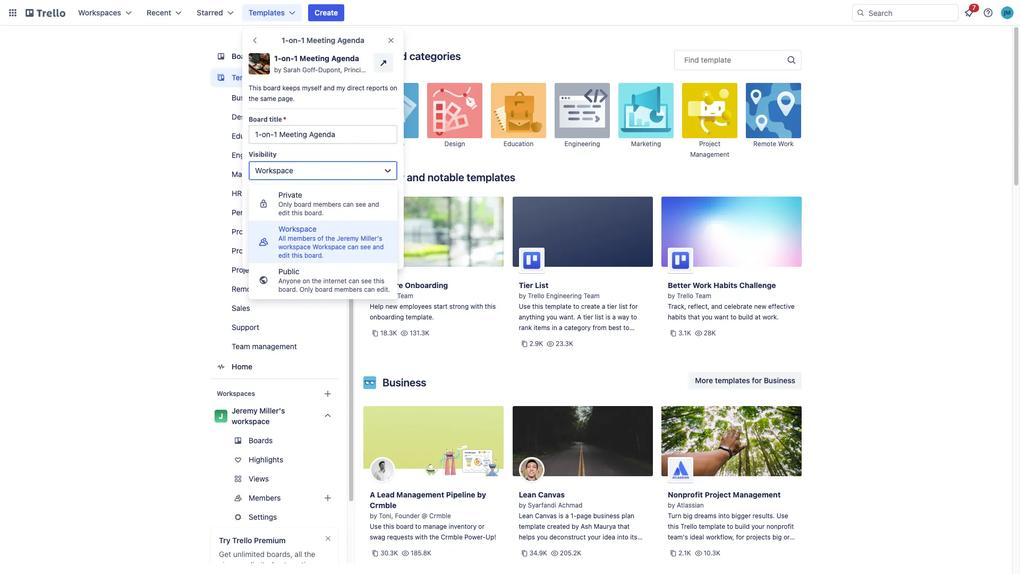 Task type: describe. For each thing, give the bounding box(es) containing it.
a lead management pipeline by crmble by toni, founder @ crmble use this board to manage inventory or swag requests with the crmble power-up!
[[370, 490, 497, 541]]

1 vertical spatial create button
[[249, 238, 398, 255]]

this board keeps myself and my direct reports on the same page.
[[249, 84, 398, 103]]

home
[[232, 362, 253, 371]]

engineering link for the leftmost business link
[[211, 147, 339, 164]]

effective
[[769, 303, 795, 310]]

can right internet
[[349, 277, 360, 285]]

trello inside new hire onboarding by trello team help new employees start strong with this onboarding template.
[[379, 292, 396, 300]]

to up want.
[[574, 303, 580, 310]]

0 horizontal spatial business link
[[211, 89, 339, 106]]

food
[[519, 356, 533, 364]]

assumptions.
[[531, 544, 571, 552]]

design link for business link to the right
[[427, 83, 483, 159]]

management for project
[[733, 490, 781, 499]]

way
[[618, 313, 630, 321]]

open information menu image
[[984, 7, 994, 18]]

0 horizontal spatial list
[[595, 313, 604, 321]]

can inside the workspace all members of the jeremy miller's workspace workspace can see and edit this board.
[[348, 243, 359, 251]]

boards link for views
[[211, 432, 339, 449]]

a left way
[[613, 313, 616, 321]]

plan
[[622, 512, 635, 520]]

1 vertical spatial unlimited
[[242, 560, 274, 569]]

1 horizontal spatial list
[[619, 303, 628, 310]]

1 for 1-on-1 meeting agenda by sarah goff-dupont, principal writer @ atlassian
[[294, 54, 298, 63]]

into inside lean canvas by syarfandi achmad lean canvas is a 1-page business plan template created by ash maurya that helps you deconstruct your idea into its key assumptions.
[[617, 533, 629, 541]]

team inside 'tier list by trello engineering team use this template to create a tier list for anything you want. a tier list is a way to rank items in a category from best to worst. this could be: best nba players, goat'd pasta dishes, and tastiest fast food joints.'
[[584, 292, 600, 300]]

dupont,
[[318, 66, 342, 74]]

0 horizontal spatial work
[[260, 284, 277, 293]]

meeting for 1-on-1 meeting agenda
[[307, 36, 336, 45]]

0 vertical spatial crmble
[[370, 501, 397, 510]]

j
[[219, 412, 223, 421]]

direct
[[347, 84, 365, 92]]

1 horizontal spatial business link
[[364, 83, 419, 159]]

education link for engineering link for the leftmost business link
[[211, 128, 339, 145]]

myself
[[302, 84, 322, 92]]

nba
[[599, 334, 612, 342]]

could
[[554, 334, 571, 342]]

inventory
[[449, 523, 477, 531]]

for inside nonprofit project management by atlassian turn big dreams into bigger results. use this trello template to build your nonprofit team's ideal workflow, for projects big or small.
[[737, 533, 745, 541]]

up!
[[486, 533, 497, 541]]

lean canvas by syarfandi achmad lean canvas is a 1-page business plan template created by ash maurya that helps you deconstruct your idea into its key assumptions.
[[519, 490, 638, 552]]

starred button
[[190, 4, 240, 21]]

operations
[[251, 189, 289, 198]]

0 vertical spatial remote
[[754, 140, 777, 148]]

1-on-1 meeting agenda by sarah goff-dupont, principal writer @ atlassian
[[274, 54, 427, 74]]

board inside a lead management pipeline by crmble by toni, founder @ crmble use this board to manage inventory or swag requests with the crmble power-up!
[[396, 523, 414, 531]]

template inside 'tier list by trello engineering team use this template to create a tier list for anything you want. a tier list is a way to rank items in a category from best to worst. this could be: best nba players, goat'd pasta dishes, and tastiest fast food joints.'
[[545, 303, 572, 310]]

team down 'support'
[[232, 342, 250, 351]]

this inside the workspace all members of the jeremy miller's workspace workspace can see and edit this board.
[[292, 251, 303, 259]]

power-
[[465, 533, 486, 541]]

sales
[[232, 304, 250, 313]]

to up players,
[[624, 324, 630, 332]]

productivity
[[232, 227, 273, 236]]

more.
[[234, 571, 254, 574]]

for inside 'tier list by trello engineering team use this template to create a tier list for anything you want. a tier list is a way to rank items in a category from best to worst. this could be: best nba players, goat'd pasta dishes, and tastiest fast food joints.'
[[630, 303, 638, 310]]

34.9k
[[530, 549, 548, 557]]

business
[[594, 512, 620, 520]]

0 horizontal spatial templates
[[467, 171, 516, 183]]

recent
[[147, 8, 171, 17]]

template inside lean canvas by syarfandi achmad lean canvas is a 1-page business plan template created by ash maurya that helps you deconstruct your idea into its key assumptions.
[[519, 523, 546, 531]]

and inside better work habits challenge by trello team track, reflect, and celebrate new effective habits that you want to build at work.
[[712, 303, 723, 310]]

only inside 'private only board members can see and edit this board.'
[[279, 200, 292, 208]]

to inside nonprofit project management by atlassian turn big dreams into bigger results. use this trello template to build your nonprofit team's ideal workflow, for projects big or small.
[[728, 523, 734, 531]]

its
[[631, 533, 638, 541]]

keep
[[266, 189, 283, 198]]

workspace for workspace all members of the jeremy miller's workspace workspace can see and edit this board.
[[279, 224, 317, 233]]

be:
[[572, 334, 582, 342]]

this inside 'tier list by trello engineering team use this template to create a tier list for anything you want. a tier list is a way to rank items in a category from best to worst. this could be: best nba players, goat'd pasta dishes, and tastiest fast food joints.'
[[533, 303, 544, 310]]

board. inside activity and members will not be copied to the new board.
[[278, 215, 300, 224]]

team inside new hire onboarding by trello team help new employees start strong with this onboarding template.
[[397, 292, 414, 300]]

workspace for workspace
[[255, 166, 293, 175]]

requests
[[387, 533, 413, 541]]

small.
[[668, 544, 686, 552]]

a inside lean canvas by syarfandi achmad lean canvas is a 1-page business plan template created by ash maurya that helps you deconstruct your idea into its key assumptions.
[[566, 512, 569, 520]]

1 vertical spatial project management link
[[211, 262, 339, 279]]

0 vertical spatial project management
[[691, 140, 730, 158]]

atlassian inside nonprofit project management by atlassian turn big dreams into bigger results. use this trello template to build your nonprofit team's ideal workflow, for projects big or small.
[[677, 501, 704, 509]]

reports
[[367, 84, 388, 92]]

not
[[338, 204, 350, 213]]

marketing link for the right project management link
[[619, 83, 674, 159]]

on- for 1-on-1 meeting agenda by sarah goff-dupont, principal writer @ atlassian
[[282, 54, 294, 63]]

0 horizontal spatial tier
[[584, 313, 594, 321]]

workspaces button
[[72, 4, 138, 21]]

new hire onboarding by trello team help new employees start strong with this onboarding template.
[[370, 281, 496, 321]]

0 vertical spatial canvas
[[538, 490, 565, 499]]

tier
[[519, 281, 534, 290]]

0 vertical spatial engineering
[[565, 140, 601, 148]]

toni,
[[379, 512, 393, 520]]

2 vertical spatial crmble
[[441, 533, 463, 541]]

0 horizontal spatial education
[[232, 131, 266, 140]]

and inside try trello premium get unlimited boards, all the views, unlimited automation, and more.
[[219, 571, 232, 574]]

1 for 1-on-1 meeting agenda
[[301, 36, 305, 45]]

employees
[[400, 303, 432, 310]]

sarah
[[283, 66, 301, 74]]

writer
[[372, 66, 390, 74]]

template inside nonprofit project management by atlassian turn big dreams into bigger results. use this trello template to build your nonprofit team's ideal workflow, for projects big or small.
[[699, 523, 726, 531]]

new for new hire onboarding by trello team help new employees start strong with this onboarding template.
[[370, 281, 386, 290]]

build inside better work habits challenge by trello team track, reflect, and celebrate new effective habits that you want to build at work.
[[739, 313, 754, 321]]

131.3k
[[410, 329, 430, 337]]

and inside the workspace all members of the jeremy miller's workspace workspace can see and edit this board.
[[373, 243, 384, 251]]

board inside "public anyone on the internet can see this board. only board members can edit."
[[315, 286, 333, 293]]

trello inside try trello premium get unlimited boards, all the views, unlimited automation, and more.
[[232, 536, 252, 545]]

management for lead
[[397, 490, 445, 499]]

meeting for 1-on-1 meeting agenda by sarah goff-dupont, principal writer @ atlassian
[[300, 54, 330, 63]]

0 horizontal spatial marketing
[[232, 170, 266, 179]]

1- inside lean canvas by syarfandi achmad lean canvas is a 1-page business plan template created by ash maurya that helps you deconstruct your idea into its key assumptions.
[[571, 512, 577, 520]]

rank
[[519, 324, 532, 332]]

the inside the workspace all members of the jeremy miller's workspace workspace can see and edit this board.
[[326, 234, 335, 242]]

better
[[668, 281, 691, 290]]

0 vertical spatial remote work link
[[746, 83, 802, 159]]

see inside "public anyone on the internet can see this board. only board members can edit."
[[361, 277, 372, 285]]

1- for 1-on-1 meeting agenda by sarah goff-dupont, principal writer @ atlassian
[[274, 54, 282, 63]]

trello inside nonprofit project management by atlassian turn big dreams into bigger results. use this trello template to build your nonprofit team's ideal workflow, for projects big or small.
[[681, 523, 698, 531]]

3.1k
[[679, 329, 692, 337]]

new for new and notable templates
[[383, 171, 405, 183]]

template board image
[[215, 71, 228, 84]]

work
[[693, 281, 712, 290]]

that inside lean canvas by syarfandi achmad lean canvas is a 1-page business plan template created by ash maurya that helps you deconstruct your idea into its key assumptions.
[[618, 523, 630, 531]]

all
[[295, 550, 302, 559]]

with inside new hire onboarding by trello team help new employees start strong with this onboarding template.
[[471, 303, 483, 310]]

management up 'anyone'
[[258, 265, 303, 274]]

board image
[[215, 50, 228, 63]]

primary element
[[0, 0, 1021, 26]]

ideal
[[690, 533, 705, 541]]

views link
[[211, 471, 349, 488]]

trello team image for new
[[370, 248, 396, 273]]

the inside "public anyone on the internet can see this board. only board members can edit."
[[312, 277, 322, 285]]

can inside 'private only board members can see and edit this board.'
[[343, 200, 354, 208]]

you inside 'tier list by trello engineering team use this template to create a tier list for anything you want. a tier list is a way to rank items in a category from best to worst. this could be: best nba players, goat'd pasta dishes, and tastiest fast food joints.'
[[547, 313, 558, 321]]

design link for the leftmost business link
[[211, 108, 339, 125]]

premium
[[254, 536, 286, 545]]

to inside better work habits challenge by trello team track, reflect, and celebrate new effective habits that you want to build at work.
[[731, 313, 737, 321]]

2 business icon image from the top
[[364, 376, 376, 389]]

lead
[[377, 490, 395, 499]]

build inside nonprofit project management by atlassian turn big dreams into bigger results. use this trello template to build your nonprofit team's ideal workflow, for projects big or small.
[[735, 523, 750, 531]]

want
[[715, 313, 729, 321]]

start
[[434, 303, 448, 310]]

list
[[535, 281, 549, 290]]

manage
[[423, 523, 447, 531]]

this inside "public anyone on the internet can see this board. only board members can edit."
[[374, 277, 385, 285]]

members link
[[211, 490, 349, 507]]

and inside this board keeps myself and my direct reports on the same page.
[[324, 84, 335, 92]]

by inside 1-on-1 meeting agenda by sarah goff-dupont, principal writer @ atlassian
[[274, 66, 282, 74]]

nonprofit project management by atlassian turn big dreams into bigger results. use this trello template to build your nonprofit team's ideal workflow, for projects big or small.
[[668, 490, 794, 552]]

nonprofit
[[668, 490, 703, 499]]

back to home image
[[26, 4, 65, 21]]

use for a lead management pipeline by crmble
[[370, 523, 382, 531]]

add image
[[322, 492, 334, 505]]

@ inside a lead management pipeline by crmble by toni, founder @ crmble use this board to manage inventory or swag requests with the crmble power-up!
[[422, 512, 428, 520]]

items
[[534, 324, 550, 332]]

you inside lean canvas by syarfandi achmad lean canvas is a 1-page business plan template created by ash maurya that helps you deconstruct your idea into its key assumptions.
[[537, 533, 548, 541]]

1 horizontal spatial project management link
[[683, 83, 738, 159]]

by left the ash
[[572, 523, 579, 531]]

new inside new hire onboarding by trello team help new employees start strong with this onboarding template.
[[386, 303, 398, 310]]

Find template field
[[675, 50, 802, 70]]

and left notable
[[407, 171, 425, 183]]

by inside new hire onboarding by trello team help new employees start strong with this onboarding template.
[[370, 292, 377, 300]]

recent button
[[140, 4, 188, 21]]

1 vertical spatial workspaces
[[217, 390, 255, 398]]

pipeline
[[446, 490, 476, 499]]

management down project management icon
[[691, 150, 730, 158]]

for inside button
[[753, 376, 762, 385]]

productivity link
[[211, 223, 339, 240]]

your inside nonprofit project management by atlassian turn big dreams into bigger results. use this trello template to build your nonprofit team's ideal workflow, for projects big or small.
[[752, 523, 765, 531]]

create inside "primary" element
[[315, 8, 338, 17]]

this inside a lead management pipeline by crmble by toni, founder @ crmble use this board to manage inventory or swag requests with the crmble power-up!
[[384, 523, 395, 531]]

workspace inside the workspace all members of the jeremy miller's workspace workspace can see and edit this board.
[[279, 243, 311, 251]]

to inside a lead management pipeline by crmble by toni, founder @ crmble use this board to manage inventory or swag requests with the crmble power-up!
[[416, 523, 422, 531]]

try
[[219, 536, 231, 545]]

with inside a lead management pipeline by crmble by toni, founder @ crmble use this board to manage inventory or swag requests with the crmble power-up!
[[415, 533, 428, 541]]

0 vertical spatial design
[[232, 112, 256, 121]]

same
[[260, 95, 276, 103]]

founder
[[395, 512, 420, 520]]

workspace inside jeremy miller's workspace
[[232, 417, 270, 426]]

hire
[[388, 281, 403, 290]]

syarfandi achmad image
[[519, 457, 545, 483]]

templates link
[[211, 68, 339, 87]]

board title *
[[249, 115, 286, 123]]

support link
[[211, 319, 339, 336]]

management down support link
[[252, 342, 297, 351]]

board. inside "public anyone on the internet can see this board. only board members can edit."
[[279, 286, 298, 293]]

0 horizontal spatial remote
[[232, 284, 258, 293]]

trello inside 'tier list by trello engineering team use this template to create a tier list for anything you want. a tier list is a way to rank items in a category from best to worst. this could be: best nba players, goat'd pasta dishes, and tastiest fast food joints.'
[[528, 292, 545, 300]]

by inside better work habits challenge by trello team track, reflect, and celebrate new effective habits that you want to build at work.
[[668, 292, 676, 300]]

maurya
[[594, 523, 616, 531]]

board. inside 'private only board members can see and edit this board.'
[[305, 209, 324, 217]]

1 vertical spatial remote work link
[[211, 281, 339, 298]]

team inside better work habits challenge by trello team track, reflect, and celebrate new effective habits that you want to build at work.
[[696, 292, 712, 300]]

highlights link
[[211, 451, 339, 468]]

1-on-1 meeting agenda link
[[274, 53, 370, 64]]

jeremy inside jeremy miller's workspace
[[232, 406, 258, 415]]

by left toni,
[[370, 512, 377, 520]]

1 vertical spatial canvas
[[535, 512, 557, 520]]

new and notable templates
[[383, 171, 516, 183]]

engineering icon image
[[555, 83, 610, 138]]

1 horizontal spatial best
[[609, 324, 622, 332]]

reflect,
[[689, 303, 710, 310]]

the inside this board keeps myself and my direct reports on the same page.
[[249, 95, 259, 103]]

want.
[[559, 313, 576, 321]]

a right in
[[559, 324, 563, 332]]

results.
[[753, 512, 775, 520]]

Search field
[[866, 5, 959, 21]]

1 vertical spatial engineering
[[232, 150, 272, 159]]

0 vertical spatial big
[[684, 512, 693, 520]]

2 vertical spatial workspace
[[313, 243, 346, 251]]

forward image for views
[[337, 473, 349, 485]]

boards for views
[[249, 436, 273, 445]]

1 vertical spatial crmble
[[430, 512, 451, 520]]

1 horizontal spatial work
[[779, 140, 794, 148]]

all
[[279, 234, 286, 242]]

strong
[[450, 303, 469, 310]]

title
[[269, 115, 282, 123]]

edit inside 'private only board members can see and edit this board.'
[[279, 209, 290, 217]]

this inside 'private only board members can see and edit this board.'
[[292, 209, 303, 217]]

sales link
[[211, 300, 339, 317]]

this inside nonprofit project management by atlassian turn big dreams into bigger results. use this trello template to build your nonprofit team's ideal workflow, for projects big or small.
[[668, 523, 679, 531]]

turn
[[668, 512, 682, 520]]

marketing link for hr & operations link on the top left of page
[[211, 166, 339, 183]]

1 horizontal spatial design
[[445, 140, 466, 148]]

work.
[[763, 313, 779, 321]]

can left edit.
[[364, 286, 375, 293]]

created
[[547, 523, 570, 531]]

0 vertical spatial marketing
[[632, 140, 662, 148]]

personal link
[[211, 204, 339, 221]]

1 lean from the top
[[519, 490, 537, 499]]

workflow,
[[706, 533, 735, 541]]



Task type: locate. For each thing, give the bounding box(es) containing it.
1 horizontal spatial with
[[471, 303, 483, 310]]

1- inside 1-on-1 meeting agenda by sarah goff-dupont, principal writer @ atlassian
[[274, 54, 282, 63]]

boards link for home
[[211, 47, 339, 66]]

0 horizontal spatial best
[[584, 334, 597, 342]]

project inside nonprofit project management by atlassian turn big dreams into bigger results. use this trello template to build your nonprofit team's ideal workflow, for projects big or small.
[[705, 490, 732, 499]]

board
[[263, 84, 281, 92], [294, 200, 312, 208], [315, 286, 333, 293], [396, 523, 414, 531]]

1 vertical spatial best
[[584, 334, 597, 342]]

jeremy miller's workspace
[[232, 406, 285, 426]]

1 vertical spatial with
[[415, 533, 428, 541]]

@
[[392, 66, 398, 74], [422, 512, 428, 520]]

remote work icon image
[[746, 83, 802, 138]]

1 horizontal spatial engineering link
[[555, 83, 610, 159]]

board. inside the workspace all members of the jeremy miller's workspace workspace can see and edit this board.
[[305, 251, 324, 259]]

hr
[[232, 189, 242, 198]]

on inside this board keeps myself and my direct reports on the same page.
[[390, 84, 398, 92]]

miller's inside jeremy miller's workspace
[[260, 406, 285, 415]]

to inside activity and members will not be copied to the new board.
[[388, 204, 394, 213]]

this inside 'tier list by trello engineering team use this template to create a tier list for anything you want. a tier list is a way to rank items in a category from best to worst. this could be: best nba players, goat'd pasta dishes, and tastiest fast food joints.'
[[539, 334, 552, 342]]

board. up all
[[278, 215, 300, 224]]

1 inside 1-on-1 meeting agenda by sarah goff-dupont, principal writer @ atlassian
[[294, 54, 298, 63]]

30.3k
[[381, 549, 398, 557]]

new up at
[[755, 303, 767, 310]]

1 vertical spatial @
[[422, 512, 428, 520]]

this up edit.
[[374, 277, 385, 285]]

workspace down all
[[279, 243, 311, 251]]

jeremy miller (jeremymiller198) image
[[1002, 6, 1014, 19]]

jeremy inside the workspace all members of the jeremy miller's workspace workspace can see and edit this board.
[[337, 234, 359, 242]]

templates right notable
[[467, 171, 516, 183]]

atlassian down featured categories
[[400, 66, 427, 74]]

miller's inside the workspace all members of the jeremy miller's workspace workspace can see and edit this board.
[[361, 234, 383, 242]]

new inside better work habits challenge by trello team track, reflect, and celebrate new effective habits that you want to build at work.
[[755, 303, 767, 310]]

visibility
[[249, 150, 277, 158]]

education icon image
[[491, 83, 547, 138]]

only
[[279, 200, 292, 208], [300, 286, 313, 293]]

remote work down remote work icon
[[754, 140, 794, 148]]

1- for 1-on-1 meeting agenda
[[282, 36, 289, 45]]

see up help
[[361, 277, 372, 285]]

1 up 1-on-1 meeting agenda link
[[301, 36, 305, 45]]

marketing down marketing icon in the right of the page
[[632, 140, 662, 148]]

members inside "public anyone on the internet can see this board. only board members can edit."
[[335, 286, 363, 293]]

engineering link for business link to the right
[[555, 83, 610, 159]]

0 vertical spatial miller's
[[361, 234, 383, 242]]

that down reflect,
[[688, 313, 700, 321]]

new inside activity and members will not be copied to the new board.
[[262, 215, 276, 224]]

build
[[739, 313, 754, 321], [735, 523, 750, 531]]

atlassian image
[[668, 457, 694, 483]]

key
[[519, 544, 530, 552]]

create down activity and members will not be copied to the new board. at the left top of the page
[[312, 241, 335, 250]]

forward image
[[337, 492, 349, 505]]

by inside 'tier list by trello engineering team use this template to create a tier list for anything you want. a tier list is a way to rank items in a category from best to worst. this could be: best nba players, goat'd pasta dishes, and tastiest fast food joints.'
[[519, 292, 526, 300]]

1- right return to previous screen image
[[282, 36, 289, 45]]

template.
[[406, 313, 434, 321]]

see inside 'private only board members can see and edit this board.'
[[356, 200, 366, 208]]

you up in
[[547, 313, 558, 321]]

deconstruct
[[550, 533, 586, 541]]

business link down writer at the left of the page
[[364, 83, 419, 159]]

bigger
[[732, 512, 751, 520]]

product management link
[[211, 242, 339, 259]]

by left syarfandi
[[519, 501, 526, 509]]

0 horizontal spatial project management
[[232, 265, 303, 274]]

1 vertical spatial work
[[260, 284, 277, 293]]

2 horizontal spatial new
[[755, 303, 767, 310]]

1 vertical spatial big
[[773, 533, 782, 541]]

list up way
[[619, 303, 628, 310]]

new inside new hire onboarding by trello team help new employees start strong with this onboarding template.
[[370, 281, 386, 290]]

notable
[[428, 171, 465, 183]]

agenda for 1-on-1 meeting agenda
[[338, 36, 365, 45]]

the inside a lead management pipeline by crmble by toni, founder @ crmble use this board to manage inventory or swag requests with the crmble power-up!
[[430, 533, 439, 541]]

is inside 'tier list by trello engineering team use this template to create a tier list for anything you want. a tier list is a way to rank items in a category from best to worst. this could be: best nba players, goat'd pasta dishes, and tastiest fast food joints.'
[[606, 313, 611, 321]]

0 vertical spatial templates
[[467, 171, 516, 183]]

close popover image
[[387, 36, 396, 45]]

and down keep cards
[[276, 204, 289, 213]]

2 boards link from the top
[[211, 432, 339, 449]]

find
[[685, 55, 699, 64]]

design down design icon
[[445, 140, 466, 148]]

agenda for 1-on-1 meeting agenda by sarah goff-dupont, principal writer @ atlassian
[[331, 54, 359, 63]]

1 vertical spatial list
[[595, 313, 604, 321]]

28k
[[704, 329, 716, 337]]

and inside 'private only board members can see and edit this board.'
[[368, 200, 379, 208]]

is inside lean canvas by syarfandi achmad lean canvas is a 1-page business plan template created by ash maurya that helps you deconstruct your idea into its key assumptions.
[[559, 512, 564, 520]]

business icon image
[[364, 83, 419, 138], [364, 376, 376, 389]]

members inside 'private only board members can see and edit this board.'
[[313, 200, 341, 208]]

work
[[779, 140, 794, 148], [260, 284, 277, 293]]

1 horizontal spatial education
[[504, 140, 534, 148]]

23.3k
[[556, 340, 574, 348]]

business inside button
[[764, 376, 796, 385]]

1 horizontal spatial remote work
[[754, 140, 794, 148]]

1 horizontal spatial 1
[[301, 36, 305, 45]]

1 vertical spatial boards
[[249, 436, 273, 445]]

your down the ash
[[588, 533, 601, 541]]

0 horizontal spatial workspace
[[232, 417, 270, 426]]

is up created
[[559, 512, 564, 520]]

with up 185.8k
[[415, 533, 428, 541]]

2 lean from the top
[[519, 512, 534, 520]]

management inside "link"
[[261, 246, 306, 255]]

1 edit from the top
[[279, 209, 290, 217]]

1 vertical spatial business icon image
[[364, 376, 376, 389]]

forward image up forward icon
[[337, 473, 349, 485]]

on inside "public anyone on the internet can see this board. only board members can edit."
[[303, 277, 310, 285]]

a down achmad
[[566, 512, 569, 520]]

agenda up 1-on-1 meeting agenda by sarah goff-dupont, principal writer @ atlassian
[[338, 36, 365, 45]]

18.3k
[[381, 329, 397, 337]]

hr & operations
[[232, 189, 289, 198]]

more templates for business
[[696, 376, 796, 385]]

1 horizontal spatial into
[[719, 512, 730, 520]]

create button up 1-on-1 meeting agenda
[[308, 4, 345, 21]]

a inside 'tier list by trello engineering team use this template to create a tier list for anything you want. a tier list is a way to rank items in a category from best to worst. this could be: best nba players, goat'd pasta dishes, and tastiest fast food joints.'
[[578, 313, 582, 321]]

trello team image for better
[[668, 248, 694, 273]]

or up power-
[[479, 523, 485, 531]]

0 horizontal spatial for
[[630, 303, 638, 310]]

a up category
[[578, 313, 582, 321]]

meeting up 1-on-1 meeting agenda link
[[307, 36, 336, 45]]

0 horizontal spatial your
[[588, 533, 601, 541]]

anything
[[519, 313, 545, 321]]

tier down create
[[584, 313, 594, 321]]

remote up sales
[[232, 284, 258, 293]]

1 horizontal spatial is
[[606, 313, 611, 321]]

jeremy right j
[[232, 406, 258, 415]]

your inside lean canvas by syarfandi achmad lean canvas is a 1-page business plan template created by ash maurya that helps you deconstruct your idea into its key assumptions.
[[588, 533, 601, 541]]

*
[[283, 115, 286, 123]]

workspace down visibility
[[255, 166, 293, 175]]

trello team image
[[370, 248, 396, 273], [668, 248, 694, 273]]

joints.
[[535, 356, 553, 364]]

trello inside better work habits challenge by trello team track, reflect, and celebrate new effective habits that you want to build at work.
[[677, 292, 694, 300]]

achmad
[[559, 501, 583, 509]]

1 horizontal spatial 1-
[[282, 36, 289, 45]]

can right will
[[343, 200, 354, 208]]

0 horizontal spatial design
[[232, 112, 256, 121]]

or inside a lead management pipeline by crmble by toni, founder @ crmble use this board to manage inventory or swag requests with the crmble power-up!
[[479, 523, 485, 531]]

0 horizontal spatial remote work
[[232, 284, 277, 293]]

the right "all"
[[304, 550, 316, 559]]

1 horizontal spatial marketing
[[632, 140, 662, 148]]

trello down the better
[[677, 292, 694, 300]]

0 horizontal spatial project management link
[[211, 262, 339, 279]]

team's
[[668, 533, 689, 541]]

2.9k
[[530, 340, 543, 348]]

goff-
[[302, 66, 318, 74]]

1 vertical spatial remote
[[232, 284, 258, 293]]

by down 'tier'
[[519, 292, 526, 300]]

work up sales link
[[260, 284, 277, 293]]

team management
[[232, 342, 297, 351]]

template up want.
[[545, 303, 572, 310]]

canvas down syarfandi
[[535, 512, 557, 520]]

1 vertical spatial jeremy
[[232, 406, 258, 415]]

marketing icon image
[[619, 83, 674, 138]]

engineering down engineering icon on the right of the page
[[565, 140, 601, 148]]

use up swag
[[370, 523, 382, 531]]

management up the founder
[[397, 490, 445, 499]]

is up from
[[606, 313, 611, 321]]

0 vertical spatial best
[[609, 324, 622, 332]]

1 boards link from the top
[[211, 47, 339, 66]]

and left the my
[[324, 84, 335, 92]]

atlassian inside 1-on-1 meeting agenda by sarah goff-dupont, principal writer @ atlassian
[[400, 66, 427, 74]]

0 vertical spatial for
[[630, 303, 638, 310]]

new
[[262, 215, 276, 224], [386, 303, 398, 310], [755, 303, 767, 310]]

atlassian down the nonprofit
[[677, 501, 704, 509]]

members inside the workspace all members of the jeremy miller's workspace workspace can see and edit this board.
[[288, 234, 316, 242]]

1 vertical spatial build
[[735, 523, 750, 531]]

for up players,
[[630, 303, 638, 310]]

1 horizontal spatial management
[[733, 490, 781, 499]]

players,
[[614, 334, 637, 342]]

1 horizontal spatial @
[[422, 512, 428, 520]]

work down remote work icon
[[779, 140, 794, 148]]

0 vertical spatial only
[[279, 200, 292, 208]]

0 vertical spatial a
[[578, 313, 582, 321]]

boards link
[[211, 47, 339, 66], [211, 432, 339, 449]]

2 forward image from the top
[[337, 511, 349, 524]]

and down copied
[[373, 243, 384, 251]]

0 horizontal spatial use
[[370, 523, 382, 531]]

category
[[565, 324, 591, 332]]

keep cards
[[266, 189, 304, 198]]

team management link
[[211, 338, 339, 355]]

None text field
[[249, 125, 398, 144]]

0 horizontal spatial with
[[415, 533, 428, 541]]

template inside field
[[701, 55, 732, 64]]

this
[[249, 84, 262, 92], [539, 334, 552, 342]]

jeremy right of
[[337, 234, 359, 242]]

1 vertical spatial atlassian
[[677, 501, 704, 509]]

1 trello team image from the left
[[370, 248, 396, 273]]

better work habits challenge by trello team track, reflect, and celebrate new effective habits that you want to build at work.
[[668, 281, 795, 321]]

keeps
[[283, 84, 300, 92]]

templates inside popup button
[[249, 8, 285, 17]]

1 horizontal spatial new
[[386, 303, 398, 310]]

by inside nonprofit project management by atlassian turn big dreams into bigger results. use this trello template to build your nonprofit team's ideal workflow, for projects big or small.
[[668, 501, 676, 509]]

management inside nonprofit project management by atlassian turn big dreams into bigger results. use this trello template to build your nonprofit team's ideal workflow, for projects big or small.
[[733, 490, 781, 499]]

this inside this board keeps myself and my direct reports on the same page.
[[249, 84, 262, 92]]

engineering link
[[555, 83, 610, 159], [211, 147, 339, 164]]

fast
[[622, 345, 634, 353]]

1 vertical spatial see
[[360, 243, 371, 251]]

see down copied
[[360, 243, 371, 251]]

templates
[[249, 8, 285, 17], [232, 73, 268, 82]]

@ up "manage"
[[422, 512, 428, 520]]

meeting
[[307, 36, 336, 45], [300, 54, 330, 63]]

the left same on the left top
[[249, 95, 259, 103]]

1 forward image from the top
[[337, 473, 349, 485]]

2 trello team image from the left
[[668, 248, 694, 273]]

miller's down home "link"
[[260, 406, 285, 415]]

by right pipeline
[[478, 490, 486, 499]]

0 vertical spatial work
[[779, 140, 794, 148]]

board up same on the left top
[[263, 84, 281, 92]]

create
[[315, 8, 338, 17], [312, 241, 335, 250]]

this down items
[[539, 334, 552, 342]]

forward image inside 'settings' link
[[337, 511, 349, 524]]

lean up syarfandi
[[519, 490, 537, 499]]

1 business icon image from the top
[[364, 83, 419, 138]]

1 vertical spatial new
[[370, 281, 386, 290]]

create up 1-on-1 meeting agenda
[[315, 8, 338, 17]]

board inside this board keeps myself and my direct reports on the same page.
[[263, 84, 281, 92]]

to right way
[[632, 313, 638, 321]]

on- for 1-on-1 meeting agenda
[[289, 36, 301, 45]]

0 vertical spatial workspace
[[255, 166, 293, 175]]

0 horizontal spatial jeremy
[[232, 406, 258, 415]]

0 horizontal spatial 1-
[[274, 54, 282, 63]]

1 vertical spatial marketing
[[232, 170, 266, 179]]

0 horizontal spatial into
[[617, 533, 629, 541]]

unlimited
[[233, 550, 265, 559], [242, 560, 274, 569]]

only down keep cards
[[279, 200, 292, 208]]

0 horizontal spatial atlassian
[[400, 66, 427, 74]]

toni, founder @ crmble image
[[370, 457, 396, 483]]

members left be
[[313, 200, 341, 208]]

meeting inside 1-on-1 meeting agenda by sarah goff-dupont, principal writer @ atlassian
[[300, 54, 330, 63]]

board inside 'private only board members can see and edit this board.'
[[294, 200, 312, 208]]

0 horizontal spatial design link
[[211, 108, 339, 125]]

project management icon image
[[683, 83, 738, 138]]

1 horizontal spatial on
[[390, 84, 398, 92]]

board down internet
[[315, 286, 333, 293]]

see
[[356, 200, 366, 208], [360, 243, 371, 251], [361, 277, 372, 285]]

trello engineering team image
[[519, 248, 545, 273]]

project up dreams
[[705, 490, 732, 499]]

0 vertical spatial this
[[249, 84, 262, 92]]

1 vertical spatial edit
[[279, 251, 290, 259]]

0 vertical spatial workspace
[[279, 243, 311, 251]]

0 horizontal spatial marketing link
[[211, 166, 339, 183]]

trello team image up hire
[[370, 248, 396, 273]]

1 horizontal spatial for
[[737, 533, 745, 541]]

1 vertical spatial marketing link
[[211, 166, 339, 183]]

canvas
[[538, 490, 565, 499], [535, 512, 557, 520]]

remote work link
[[746, 83, 802, 159], [211, 281, 339, 298]]

lean
[[519, 490, 537, 499], [519, 512, 534, 520]]

boards up highlights
[[249, 436, 273, 445]]

with
[[471, 303, 483, 310], [415, 533, 428, 541]]

1 vertical spatial miller's
[[260, 406, 285, 415]]

engineering up want.
[[547, 292, 582, 300]]

only inside "public anyone on the internet can see this board. only board members can edit."
[[300, 286, 313, 293]]

boards link up templates link
[[211, 47, 339, 66]]

cards
[[285, 189, 304, 198]]

build down bigger
[[735, 523, 750, 531]]

crmble down inventory
[[441, 533, 463, 541]]

with right strong
[[471, 303, 483, 310]]

0 horizontal spatial is
[[559, 512, 564, 520]]

habits
[[668, 313, 687, 321]]

this up anything
[[533, 303, 544, 310]]

1 management from the left
[[397, 490, 445, 499]]

1 horizontal spatial tier
[[608, 303, 618, 310]]

1 vertical spatial is
[[559, 512, 564, 520]]

design icon image
[[427, 83, 483, 138]]

1 horizontal spatial this
[[539, 334, 552, 342]]

list up from
[[595, 313, 604, 321]]

2 edit from the top
[[279, 251, 290, 259]]

challenge
[[740, 281, 777, 290]]

pasta
[[544, 345, 560, 353]]

into inside nonprofit project management by atlassian turn big dreams into bigger results. use this trello template to build your nonprofit team's ideal workflow, for projects big or small.
[[719, 512, 730, 520]]

create button inside "primary" element
[[308, 4, 345, 21]]

0 horizontal spatial workspaces
[[78, 8, 121, 17]]

board down "cards"
[[294, 200, 312, 208]]

0 vertical spatial marketing link
[[619, 83, 674, 159]]

be
[[352, 204, 360, 213]]

templates inside button
[[716, 376, 751, 385]]

this inside new hire onboarding by trello team help new employees start strong with this onboarding template.
[[485, 303, 496, 310]]

categories
[[410, 50, 461, 62]]

use inside a lead management pipeline by crmble by toni, founder @ crmble use this board to manage inventory or swag requests with the crmble power-up!
[[370, 523, 382, 531]]

members down "cards"
[[291, 204, 323, 213]]

and up want
[[712, 303, 723, 310]]

big down the nonprofit
[[773, 533, 782, 541]]

1 vertical spatial create
[[312, 241, 335, 250]]

tier list by trello engineering team use this template to create a tier list for anything you want. a tier list is a way to rank items in a category from best to worst. this could be: best nba players, goat'd pasta dishes, and tastiest fast food joints.
[[519, 281, 638, 364]]

0 horizontal spatial this
[[249, 84, 262, 92]]

education link for business link to the right's engineering link
[[491, 83, 547, 159]]

anyone
[[279, 277, 301, 285]]

1 horizontal spatial miller's
[[361, 234, 383, 242]]

2 vertical spatial see
[[361, 277, 372, 285]]

a right create
[[602, 303, 606, 310]]

management inside a lead management pipeline by crmble by toni, founder @ crmble use this board to manage inventory or swag requests with the crmble power-up!
[[397, 490, 445, 499]]

search image
[[857, 9, 866, 17]]

the inside activity and members will not be copied to the new board.
[[249, 215, 260, 224]]

big
[[684, 512, 693, 520], [773, 533, 782, 541]]

use inside 'tier list by trello engineering team use this template to create a tier list for anything you want. a tier list is a way to rank items in a category from best to worst. this could be: best nba players, goat'd pasta dishes, and tastiest fast food joints.'
[[519, 303, 531, 310]]

0 vertical spatial meeting
[[307, 36, 336, 45]]

1 vertical spatial 1
[[294, 54, 298, 63]]

crmble up "manage"
[[430, 512, 451, 520]]

1 vertical spatial workspace
[[279, 224, 317, 233]]

home image
[[215, 360, 228, 373]]

business icon image down writer at the left of the page
[[364, 83, 419, 138]]

members inside activity and members will not be copied to the new board.
[[291, 204, 323, 213]]

for left projects
[[737, 533, 745, 541]]

1 horizontal spatial workspace
[[279, 243, 311, 251]]

tier right create
[[608, 303, 618, 310]]

1 vertical spatial agenda
[[331, 54, 359, 63]]

boards for home
[[232, 52, 257, 61]]

1 vertical spatial templates
[[232, 73, 268, 82]]

on right 'anyone'
[[303, 277, 310, 285]]

forward image
[[337, 473, 349, 485], [337, 511, 349, 524]]

templates up return to previous screen image
[[249, 8, 285, 17]]

more
[[696, 376, 714, 385]]

use for nonprofit project management
[[777, 512, 789, 520]]

this down turn
[[668, 523, 679, 531]]

on
[[390, 84, 398, 92], [303, 277, 310, 285]]

or inside nonprofit project management by atlassian turn big dreams into bigger results. use this trello template to build your nonprofit team's ideal workflow, for projects big or small.
[[784, 533, 790, 541]]

agenda up principal
[[331, 54, 359, 63]]

the up productivity
[[249, 215, 260, 224]]

design left the title
[[232, 112, 256, 121]]

featured categories
[[364, 50, 461, 62]]

and inside activity and members will not be copied to the new board.
[[276, 204, 289, 213]]

by
[[274, 66, 282, 74], [370, 292, 377, 300], [519, 292, 526, 300], [668, 292, 676, 300], [478, 490, 486, 499], [519, 501, 526, 509], [668, 501, 676, 509], [370, 512, 377, 520], [572, 523, 579, 531]]

swag
[[370, 533, 386, 541]]

1 horizontal spatial jeremy
[[337, 234, 359, 242]]

featured
[[364, 50, 407, 62]]

1 horizontal spatial a
[[578, 313, 582, 321]]

internet
[[324, 277, 347, 285]]

0 vertical spatial jeremy
[[337, 234, 359, 242]]

1 vertical spatial your
[[588, 533, 601, 541]]

0 vertical spatial or
[[479, 523, 485, 531]]

product
[[232, 246, 259, 255]]

automation,
[[276, 560, 317, 569]]

the inside try trello premium get unlimited boards, all the views, unlimited automation, and more.
[[304, 550, 316, 559]]

or down the nonprofit
[[784, 533, 790, 541]]

see inside the workspace all members of the jeremy miller's workspace workspace can see and edit this board.
[[360, 243, 371, 251]]

@ inside 1-on-1 meeting agenda by sarah goff-dupont, principal writer @ atlassian
[[392, 66, 398, 74]]

best down way
[[609, 324, 622, 332]]

miller's down copied
[[361, 234, 383, 242]]

workspace
[[255, 166, 293, 175], [279, 224, 317, 233], [313, 243, 346, 251]]

goat'd
[[519, 345, 542, 353]]

and inside 'tier list by trello engineering team use this template to create a tier list for anything you want. a tier list is a way to rank items in a category from best to worst. this could be: best nba players, goat'd pasta dishes, and tastiest fast food joints.'
[[585, 345, 596, 353]]

0 vertical spatial use
[[519, 303, 531, 310]]

projects
[[747, 533, 771, 541]]

in
[[552, 324, 558, 332]]

0 vertical spatial unlimited
[[233, 550, 265, 559]]

views
[[249, 474, 269, 483]]

that inside better work habits challenge by trello team track, reflect, and celebrate new effective habits that you want to build at work.
[[688, 313, 700, 321]]

your up projects
[[752, 523, 765, 531]]

remote work up sales
[[232, 284, 277, 293]]

0 vertical spatial into
[[719, 512, 730, 520]]

7 notifications image
[[963, 6, 976, 19]]

2 management from the left
[[733, 490, 781, 499]]

you inside better work habits challenge by trello team track, reflect, and celebrate new effective habits that you want to build at work.
[[702, 313, 713, 321]]

1 vertical spatial project
[[232, 265, 256, 274]]

template down dreams
[[699, 523, 726, 531]]

workspace up all
[[279, 224, 317, 233]]

hr & operations link
[[211, 185, 339, 202]]

forward image for settings
[[337, 511, 349, 524]]

1 vertical spatial only
[[300, 286, 313, 293]]

engineering inside 'tier list by trello engineering team use this template to create a tier list for anything you want. a tier list is a way to rank items in a category from best to worst. this could be: best nba players, goat'd pasta dishes, and tastiest fast food joints.'
[[547, 292, 582, 300]]

list
[[619, 303, 628, 310], [595, 313, 604, 321]]

board. left will
[[305, 209, 324, 217]]

create a workspace image
[[322, 388, 334, 400]]

design
[[232, 112, 256, 121], [445, 140, 466, 148]]

dreams
[[695, 512, 717, 520]]

design link
[[427, 83, 483, 159], [211, 108, 339, 125]]

0 vertical spatial on-
[[289, 36, 301, 45]]

edit inside the workspace all members of the jeremy miller's workspace workspace can see and edit this board.
[[279, 251, 290, 259]]

1 horizontal spatial education link
[[491, 83, 547, 159]]

settings link
[[211, 509, 349, 526]]

2 vertical spatial engineering
[[547, 292, 582, 300]]

page.
[[278, 95, 295, 103]]

1 vertical spatial on-
[[282, 54, 294, 63]]

1 horizontal spatial workspaces
[[217, 390, 255, 398]]

at
[[755, 313, 761, 321]]

board
[[249, 115, 268, 123]]

return to previous screen image
[[251, 36, 259, 45]]

management down all
[[261, 246, 306, 255]]

1 vertical spatial lean
[[519, 512, 534, 520]]



Task type: vqa. For each thing, say whether or not it's contained in the screenshot.


